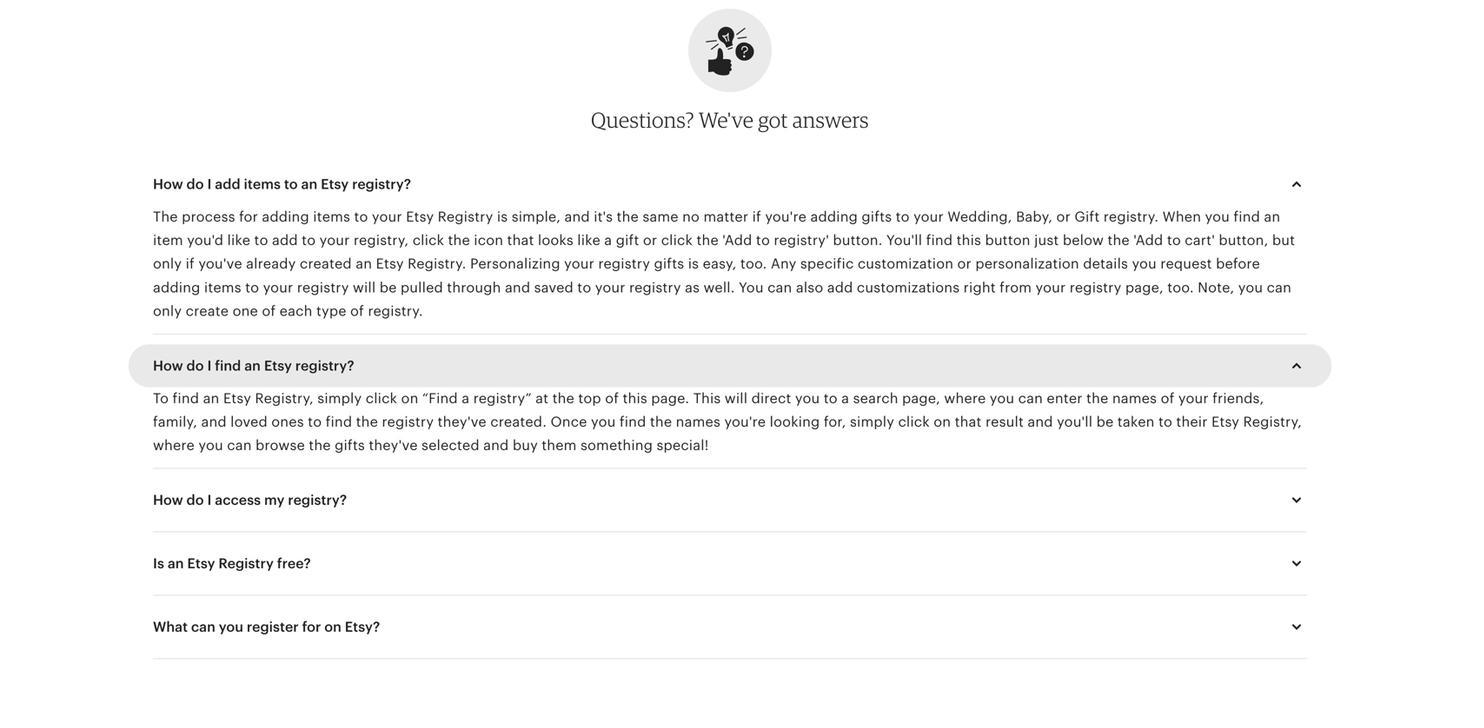 Task type: locate. For each thing, give the bounding box(es) containing it.
be left pulled
[[380, 280, 397, 296]]

2 vertical spatial registry?
[[288, 492, 347, 508]]

if right matter
[[753, 209, 762, 225]]

registry, down friends,
[[1244, 414, 1302, 430]]

or up "right"
[[958, 256, 972, 272]]

and
[[565, 209, 590, 225], [505, 280, 531, 296], [201, 414, 227, 430], [1028, 414, 1054, 430], [484, 438, 509, 454]]

a left gift
[[605, 233, 612, 248]]

0 horizontal spatial this
[[623, 391, 648, 406]]

0 horizontal spatial too.
[[741, 256, 767, 272]]

2 'add from the left
[[1134, 233, 1164, 248]]

for,
[[824, 414, 847, 430]]

that left result
[[955, 414, 982, 430]]

i for access
[[207, 492, 212, 508]]

1 vertical spatial that
[[955, 414, 982, 430]]

a right '"find'
[[462, 391, 470, 406]]

personalization
[[976, 256, 1080, 272]]

0 horizontal spatial 'add
[[723, 233, 753, 248]]

is up "as"
[[688, 256, 699, 272]]

2 only from the top
[[153, 304, 182, 319]]

1 horizontal spatial they've
[[438, 414, 487, 430]]

is up icon
[[497, 209, 508, 225]]

1 vertical spatial only
[[153, 304, 182, 319]]

i up process
[[207, 176, 212, 192]]

baby,
[[1016, 209, 1053, 225]]

personalizing
[[470, 256, 561, 272]]

1 vertical spatial be
[[1097, 414, 1114, 430]]

registry down '"find'
[[382, 414, 434, 430]]

0 vertical spatial how
[[153, 176, 183, 192]]

2 horizontal spatial items
[[313, 209, 350, 225]]

names down this
[[676, 414, 721, 430]]

an down registry,
[[356, 256, 372, 272]]

you're up the registry'
[[765, 209, 807, 225]]

etsy down friends,
[[1212, 414, 1240, 430]]

how inside the how do i add items to an etsy registry? dropdown button
[[153, 176, 183, 192]]

2 i from the top
[[207, 358, 212, 374]]

names up taken
[[1113, 391, 1157, 406]]

when
[[1163, 209, 1202, 225]]

create
[[186, 304, 229, 319]]

that
[[507, 233, 534, 248], [955, 414, 982, 430]]

0 horizontal spatial registry,
[[255, 391, 314, 406]]

search
[[853, 391, 899, 406]]

find right to
[[173, 391, 199, 406]]

1 horizontal spatial add
[[272, 233, 298, 248]]

simple,
[[512, 209, 561, 225]]

on left the etsy?
[[325, 619, 342, 635]]

1 'add from the left
[[723, 233, 753, 248]]

each
[[280, 304, 313, 319]]

0 horizontal spatial on
[[325, 619, 342, 635]]

this left page.
[[623, 391, 648, 406]]

1 horizontal spatial a
[[605, 233, 612, 248]]

1 vertical spatial you're
[[725, 414, 766, 430]]

details
[[1084, 256, 1129, 272]]

0 horizontal spatial like
[[227, 233, 251, 248]]

how do i find an etsy registry?
[[153, 358, 355, 374]]

how inside 'how do i find an etsy registry?' dropdown button
[[153, 358, 183, 374]]

0 vertical spatial names
[[1113, 391, 1157, 406]]

registry, up ones
[[255, 391, 314, 406]]

type
[[316, 304, 347, 319]]

registry inside the to find an etsy registry, simply click on "find a registry" at the top of this page. this will direct you to a search page, where you can enter the names of your friends, family, and loved ones to find the registry they've created. once you find the names you're looking for, simply click on that result and you'll be taken to their etsy registry, where you can browse the gifts they've selected and buy them something special!
[[382, 414, 434, 430]]

they've up selected at the bottom of page
[[438, 414, 487, 430]]

0 horizontal spatial page,
[[903, 391, 941, 406]]

1 vertical spatial or
[[643, 233, 658, 248]]

questions?
[[591, 107, 695, 132]]

and left loved
[[201, 414, 227, 430]]

1 vertical spatial for
[[302, 619, 321, 635]]

i for add
[[207, 176, 212, 192]]

2 vertical spatial do
[[187, 492, 204, 508]]

1 do from the top
[[187, 176, 204, 192]]

registry. down pulled
[[368, 304, 423, 319]]

0 horizontal spatial add
[[215, 176, 241, 192]]

you'll
[[1057, 414, 1093, 430]]

registry,
[[255, 391, 314, 406], [1244, 414, 1302, 430]]

3 i from the top
[[207, 492, 212, 508]]

a
[[605, 233, 612, 248], [462, 391, 470, 406], [842, 391, 850, 406]]

will down registry,
[[353, 280, 376, 296]]

1 vertical spatial i
[[207, 358, 212, 374]]

you left register
[[219, 619, 243, 635]]

0 vertical spatial for
[[239, 209, 258, 225]]

is
[[153, 556, 164, 572]]

add up already
[[272, 233, 298, 248]]

for inside dropdown button
[[302, 619, 321, 635]]

your up you'll
[[914, 209, 944, 225]]

1 vertical spatial on
[[934, 414, 951, 430]]

registry? right my on the left bottom of the page
[[288, 492, 347, 508]]

0 vertical spatial this
[[957, 233, 982, 248]]

0 vertical spatial will
[[353, 280, 376, 296]]

etsy?
[[345, 619, 380, 635]]

registry inside the process for adding items to your etsy registry is simple, and it's the same no matter if you're adding gifts to your wedding, baby, or gift registry. when you find an item you'd like to add to your registry, click the icon that looks like a gift or click the 'add to registry' button. you'll find this button just below the 'add to cart' button, but only if you've already created an etsy registry. personalizing your registry gifts is easy, too. any specific customization or personalization details you request before adding items to your registry will be pulled through and saved to your registry as well. you can also add customizations right from your registry page, too. note, you can only create one of each type of registry.
[[438, 209, 493, 225]]

how
[[153, 176, 183, 192], [153, 358, 183, 374], [153, 492, 183, 508]]

0 vertical spatial registry
[[438, 209, 493, 225]]

2 horizontal spatial gifts
[[862, 209, 892, 225]]

1 horizontal spatial page,
[[1126, 280, 1164, 296]]

1 horizontal spatial or
[[958, 256, 972, 272]]

1 horizontal spatial if
[[753, 209, 762, 225]]

find down one
[[215, 358, 241, 374]]

1 horizontal spatial 'add
[[1134, 233, 1164, 248]]

1 horizontal spatial for
[[302, 619, 321, 635]]

page, down details
[[1126, 280, 1164, 296]]

will
[[353, 280, 376, 296], [725, 391, 748, 406]]

1 vertical spatial registry,
[[1244, 414, 1302, 430]]

your down gift
[[595, 280, 626, 296]]

just
[[1035, 233, 1059, 248]]

2 vertical spatial i
[[207, 492, 212, 508]]

an right the is
[[168, 556, 184, 572]]

you up result
[[990, 391, 1015, 406]]

0 horizontal spatial will
[[353, 280, 376, 296]]

an inside the to find an etsy registry, simply click on "find a registry" at the top of this page. this will direct you to a search page, where you can enter the names of your friends, family, and loved ones to find the registry they've created. once you find the names you're looking for, simply click on that result and you'll be taken to their etsy registry, where you can browse the gifts they've selected and buy them something special!
[[203, 391, 220, 406]]

registry"
[[474, 391, 532, 406]]

be
[[380, 280, 397, 296], [1097, 414, 1114, 430]]

0 horizontal spatial registry
[[219, 556, 274, 572]]

ones
[[272, 414, 304, 430]]

your up their
[[1179, 391, 1209, 406]]

1 horizontal spatial that
[[955, 414, 982, 430]]

2 how from the top
[[153, 358, 183, 374]]

page, inside the process for adding items to your etsy registry is simple, and it's the same no matter if you're adding gifts to your wedding, baby, or gift registry. when you find an item you'd like to add to your registry, click the icon that looks like a gift or click the 'add to registry' button. you'll find this button just below the 'add to cart' button, but only if you've already created an etsy registry. personalizing your registry gifts is easy, too. any specific customization or personalization details you request before adding items to your registry will be pulled through and saved to your registry as well. you can also add customizations right from your registry page, too. note, you can only create one of each type of registry.
[[1126, 280, 1164, 296]]

a inside the process for adding items to your etsy registry is simple, and it's the same no matter if you're adding gifts to your wedding, baby, or gift registry. when you find an item you'd like to add to your registry, click the icon that looks like a gift or click the 'add to registry' button. you'll find this button just below the 'add to cart' button, but only if you've already created an etsy registry. personalizing your registry gifts is easy, too. any specific customization or personalization details you request before adding items to your registry will be pulled through and saved to your registry as well. you can also add customizations right from your registry page, too. note, you can only create one of each type of registry.
[[605, 233, 612, 248]]

2 like from the left
[[578, 233, 601, 248]]

the down page.
[[650, 414, 672, 430]]

add down specific
[[828, 280, 853, 296]]

0 vertical spatial you're
[[765, 209, 807, 225]]

you're down 'direct'
[[725, 414, 766, 430]]

1 vertical spatial will
[[725, 391, 748, 406]]

your down already
[[263, 280, 293, 296]]

for inside the process for adding items to your etsy registry is simple, and it's the same no matter if you're adding gifts to your wedding, baby, or gift registry. when you find an item you'd like to add to your registry, click the icon that looks like a gift or click the 'add to registry' button. you'll find this button just below the 'add to cart' button, but only if you've already created an etsy registry. personalizing your registry gifts is easy, too. any specific customization or personalization details you request before adding items to your registry will be pulled through and saved to your registry as well. you can also add customizations right from your registry page, too. note, you can only create one of each type of registry.
[[239, 209, 258, 225]]

how inside how do i access my registry? dropdown button
[[153, 492, 183, 508]]

that inside the to find an etsy registry, simply click on "find a registry" at the top of this page. this will direct you to a search page, where you can enter the names of your friends, family, and loved ones to find the registry they've created. once you find the names you're looking for, simply click on that result and you'll be taken to their etsy registry, where you can browse the gifts they've selected and buy them something special!
[[955, 414, 982, 430]]

1 horizontal spatial is
[[688, 256, 699, 272]]

items inside dropdown button
[[244, 176, 281, 192]]

before
[[1216, 256, 1261, 272]]

for
[[239, 209, 258, 225], [302, 619, 321, 635]]

do for find
[[187, 358, 204, 374]]

add
[[215, 176, 241, 192], [272, 233, 298, 248], [828, 280, 853, 296]]

your up registry,
[[372, 209, 402, 225]]

1 vertical spatial how
[[153, 358, 183, 374]]

'add down when
[[1134, 233, 1164, 248]]

1 vertical spatial registry.
[[368, 304, 423, 319]]

1 vertical spatial items
[[313, 209, 350, 225]]

0 vertical spatial be
[[380, 280, 397, 296]]

customizations
[[857, 280, 960, 296]]

of left friends,
[[1161, 391, 1175, 406]]

but
[[1273, 233, 1296, 248]]

registry? down type in the left of the page
[[295, 358, 355, 374]]

items up created
[[313, 209, 350, 225]]

items down you've
[[204, 280, 241, 296]]

0 vertical spatial do
[[187, 176, 204, 192]]

do left the access
[[187, 492, 204, 508]]

click left '"find'
[[366, 391, 397, 406]]

on left '"find'
[[401, 391, 419, 406]]

like
[[227, 233, 251, 248], [578, 233, 601, 248]]

1 vertical spatial registry
[[219, 556, 274, 572]]

if down you'd
[[186, 256, 195, 272]]

you right details
[[1132, 256, 1157, 272]]

got
[[759, 107, 788, 132]]

0 vertical spatial is
[[497, 209, 508, 225]]

this inside the process for adding items to your etsy registry is simple, and it's the same no matter if you're adding gifts to your wedding, baby, or gift registry. when you find an item you'd like to add to your registry, click the icon that looks like a gift or click the 'add to registry' button. you'll find this button just below the 'add to cart' button, but only if you've already created an etsy registry. personalizing your registry gifts is easy, too. any specific customization or personalization details you request before adding items to your registry will be pulled through and saved to your registry as well. you can also add customizations right from your registry page, too. note, you can only create one of each type of registry.
[[957, 233, 982, 248]]

icon
[[474, 233, 504, 248]]

gifts down 'same' at top
[[654, 256, 685, 272]]

0 vertical spatial registry?
[[352, 176, 411, 192]]

the
[[153, 209, 178, 225]]

0 vertical spatial items
[[244, 176, 281, 192]]

1 i from the top
[[207, 176, 212, 192]]

etsy
[[321, 176, 349, 192], [406, 209, 434, 225], [376, 256, 404, 272], [264, 358, 292, 374], [223, 391, 251, 406], [1212, 414, 1240, 430], [187, 556, 215, 572]]

simply
[[318, 391, 362, 406], [850, 414, 895, 430]]

registry down gift
[[599, 256, 650, 272]]

registry,
[[354, 233, 409, 248]]

i left the access
[[207, 492, 212, 508]]

gifts
[[862, 209, 892, 225], [654, 256, 685, 272], [335, 438, 365, 454]]

and down personalizing on the top left of page
[[505, 280, 531, 296]]

0 vertical spatial registry.
[[1104, 209, 1159, 225]]

how do i access my registry?
[[153, 492, 347, 508]]

looking
[[770, 414, 820, 430]]

this down "wedding,"
[[957, 233, 982, 248]]

1 horizontal spatial this
[[957, 233, 982, 248]]

0 horizontal spatial that
[[507, 233, 534, 248]]

do for access
[[187, 492, 204, 508]]

0 vertical spatial that
[[507, 233, 534, 248]]

1 horizontal spatial like
[[578, 233, 601, 248]]

2 vertical spatial on
[[325, 619, 342, 635]]

0 vertical spatial gifts
[[862, 209, 892, 225]]

0 horizontal spatial if
[[186, 256, 195, 272]]

0 horizontal spatial they've
[[369, 438, 418, 454]]

1 vertical spatial names
[[676, 414, 721, 430]]

from
[[1000, 280, 1032, 296]]

your inside the to find an etsy registry, simply click on "find a registry" at the top of this page. this will direct you to a search page, where you can enter the names of your friends, family, and loved ones to find the registry they've created. once you find the names you're looking for, simply click on that result and you'll be taken to their etsy registry, where you can browse the gifts they've selected and buy them something special!
[[1179, 391, 1209, 406]]

the up gift
[[617, 209, 639, 225]]

do
[[187, 176, 204, 192], [187, 358, 204, 374], [187, 492, 204, 508]]

0 vertical spatial page,
[[1126, 280, 1164, 296]]

adding
[[262, 209, 309, 225], [811, 209, 858, 225], [153, 280, 200, 296]]

0 horizontal spatial where
[[153, 438, 195, 454]]

1 horizontal spatial items
[[244, 176, 281, 192]]

0 horizontal spatial gifts
[[335, 438, 365, 454]]

registry
[[438, 209, 493, 225], [219, 556, 274, 572]]

2 horizontal spatial add
[[828, 280, 853, 296]]

page, right search
[[903, 391, 941, 406]]

will right this
[[725, 391, 748, 406]]

to
[[284, 176, 298, 192], [354, 209, 368, 225], [896, 209, 910, 225], [254, 233, 268, 248], [302, 233, 316, 248], [756, 233, 770, 248], [1168, 233, 1182, 248], [245, 280, 259, 296], [578, 280, 592, 296], [824, 391, 838, 406], [308, 414, 322, 430], [1159, 414, 1173, 430]]

1 horizontal spatial registry
[[438, 209, 493, 225]]

1 vertical spatial too.
[[1168, 280, 1194, 296]]

1 horizontal spatial on
[[401, 391, 419, 406]]

2 vertical spatial or
[[958, 256, 972, 272]]

for right process
[[239, 209, 258, 225]]

or left gift
[[1057, 209, 1071, 225]]

0 horizontal spatial or
[[643, 233, 658, 248]]

1 horizontal spatial will
[[725, 391, 748, 406]]

a up for,
[[842, 391, 850, 406]]

where down family, at the left of page
[[153, 438, 195, 454]]

1 horizontal spatial simply
[[850, 414, 895, 430]]

etsy up ones
[[264, 358, 292, 374]]

items for adding
[[313, 209, 350, 225]]

0 horizontal spatial items
[[204, 280, 241, 296]]

i down create
[[207, 358, 212, 374]]

like down 'it's'
[[578, 233, 601, 248]]

like up you've
[[227, 233, 251, 248]]

registry.
[[1104, 209, 1159, 225], [368, 304, 423, 319]]

process
[[182, 209, 235, 225]]

is
[[497, 209, 508, 225], [688, 256, 699, 272]]

registry
[[599, 256, 650, 272], [297, 280, 349, 296], [629, 280, 681, 296], [1070, 280, 1122, 296], [382, 414, 434, 430]]

registry inside dropdown button
[[219, 556, 274, 572]]

1 vertical spatial if
[[186, 256, 195, 272]]

1 vertical spatial gifts
[[654, 256, 685, 272]]

special!
[[657, 438, 709, 454]]

button.
[[833, 233, 883, 248]]

cart'
[[1185, 233, 1215, 248]]

registry? up registry,
[[352, 176, 411, 192]]

too. down request
[[1168, 280, 1194, 296]]

page,
[[1126, 280, 1164, 296], [903, 391, 941, 406]]

click down search
[[899, 414, 930, 430]]

registry left free?
[[219, 556, 274, 572]]

your
[[372, 209, 402, 225], [914, 209, 944, 225], [320, 233, 350, 248], [564, 256, 595, 272], [263, 280, 293, 296], [595, 280, 626, 296], [1036, 280, 1066, 296], [1179, 391, 1209, 406]]

you
[[1206, 209, 1230, 225], [1132, 256, 1157, 272], [1239, 280, 1264, 296], [795, 391, 820, 406], [990, 391, 1015, 406], [591, 414, 616, 430], [199, 438, 223, 454], [219, 619, 243, 635]]

you're inside the to find an etsy registry, simply click on "find a registry" at the top of this page. this will direct you to a search page, where you can enter the names of your friends, family, and loved ones to find the registry they've created. once you find the names you're looking for, simply click on that result and you'll be taken to their etsy registry, where you can browse the gifts they've selected and buy them something special!
[[725, 414, 766, 430]]

or right gift
[[643, 233, 658, 248]]

will inside the process for adding items to your etsy registry is simple, and it's the same no matter if you're adding gifts to your wedding, baby, or gift registry. when you find an item you'd like to add to your registry, click the icon that looks like a gift or click the 'add to registry' button. you'll find this button just below the 'add to cart' button, but only if you've already created an etsy registry. personalizing your registry gifts is easy, too. any specific customization or personalization details you request before adding items to your registry will be pulled through and saved to your registry as well. you can also add customizations right from your registry page, too. note, you can only create one of each type of registry.
[[353, 280, 376, 296]]

3 how from the top
[[153, 492, 183, 508]]

1 how from the top
[[153, 176, 183, 192]]

3 do from the top
[[187, 492, 204, 508]]

result
[[986, 414, 1024, 430]]

or
[[1057, 209, 1071, 225], [643, 233, 658, 248], [958, 256, 972, 272]]

it's
[[594, 209, 613, 225]]

adding down the how do i add items to an etsy registry?
[[262, 209, 309, 225]]

my
[[264, 492, 285, 508]]

2 do from the top
[[187, 358, 204, 374]]

that inside the process for adding items to your etsy registry is simple, and it's the same no matter if you're adding gifts to your wedding, baby, or gift registry. when you find an item you'd like to add to your registry, click the icon that looks like a gift or click the 'add to registry' button. you'll find this button just below the 'add to cart' button, but only if you've already created an etsy registry. personalizing your registry gifts is easy, too. any specific customization or personalization details you request before adding items to your registry will be pulled through and saved to your registry as well. you can also add customizations right from your registry page, too. note, you can only create one of each type of registry.
[[507, 233, 534, 248]]

of right one
[[262, 304, 276, 319]]

on inside dropdown button
[[325, 619, 342, 635]]

0 vertical spatial simply
[[318, 391, 362, 406]]

items up already
[[244, 176, 281, 192]]

adding up create
[[153, 280, 200, 296]]

too.
[[741, 256, 767, 272], [1168, 280, 1194, 296]]

0 vertical spatial where
[[945, 391, 986, 406]]

the up you'll
[[1087, 391, 1109, 406]]

0 horizontal spatial for
[[239, 209, 258, 225]]

registry'
[[774, 233, 829, 248]]

you're
[[765, 209, 807, 225], [725, 414, 766, 430]]

0 vertical spatial add
[[215, 176, 241, 192]]

how up the
[[153, 176, 183, 192]]

only left create
[[153, 304, 182, 319]]

will inside the to find an etsy registry, simply click on "find a registry" at the top of this page. this will direct you to a search page, where you can enter the names of your friends, family, and loved ones to find the registry they've created. once you find the names you're looking for, simply click on that result and you'll be taken to their etsy registry, where you can browse the gifts they've selected and buy them something special!
[[725, 391, 748, 406]]

1 horizontal spatial names
[[1113, 391, 1157, 406]]

0 vertical spatial i
[[207, 176, 212, 192]]

can down but at the right
[[1267, 280, 1292, 296]]

is an etsy registry free?
[[153, 556, 311, 572]]

0 horizontal spatial be
[[380, 280, 397, 296]]

2 vertical spatial items
[[204, 280, 241, 296]]

is an etsy registry free? button
[[137, 543, 1323, 585]]

registry. right gift
[[1104, 209, 1159, 225]]



Task type: vqa. For each thing, say whether or not it's contained in the screenshot.
you've
yes



Task type: describe. For each thing, give the bounding box(es) containing it.
to find an etsy registry, simply click on "find a registry" at the top of this page. this will direct you to a search page, where you can enter the names of your friends, family, and loved ones to find the registry they've created. once you find the names you're looking for, simply click on that result and you'll be taken to their etsy registry, where you can browse the gifts they've selected and buy them something special!
[[153, 391, 1302, 454]]

click down the no
[[661, 233, 693, 248]]

at
[[536, 391, 549, 406]]

find up "button,"
[[1234, 209, 1261, 225]]

already
[[246, 256, 296, 272]]

you up the access
[[199, 438, 223, 454]]

0 vertical spatial if
[[753, 209, 762, 225]]

add inside dropdown button
[[215, 176, 241, 192]]

0 vertical spatial registry,
[[255, 391, 314, 406]]

of right top in the left of the page
[[605, 391, 619, 406]]

this inside the to find an etsy registry, simply click on "find a registry" at the top of this page. this will direct you to a search page, where you can enter the names of your friends, family, and loved ones to find the registry they've created. once you find the names you're looking for, simply click on that result and you'll be taken to their etsy registry, where you can browse the gifts they've selected and buy them something special!
[[623, 391, 648, 406]]

how for how do i find an etsy registry?
[[153, 358, 183, 374]]

item
[[153, 233, 183, 248]]

1 vertical spatial registry?
[[295, 358, 355, 374]]

you down before
[[1239, 280, 1264, 296]]

also
[[796, 280, 824, 296]]

to inside dropdown button
[[284, 176, 298, 192]]

0 horizontal spatial a
[[462, 391, 470, 406]]

2 horizontal spatial on
[[934, 414, 951, 430]]

1 vertical spatial is
[[688, 256, 699, 272]]

what
[[153, 619, 188, 635]]

0 vertical spatial or
[[1057, 209, 1071, 225]]

right
[[964, 280, 996, 296]]

registry down created
[[297, 280, 349, 296]]

registry.
[[408, 256, 467, 272]]

can down any
[[768, 280, 792, 296]]

them
[[542, 438, 577, 454]]

2 horizontal spatial a
[[842, 391, 850, 406]]

easy,
[[703, 256, 737, 272]]

access
[[215, 492, 261, 508]]

your down personalization
[[1036, 280, 1066, 296]]

0 vertical spatial they've
[[438, 414, 487, 430]]

gift
[[1075, 209, 1100, 225]]

created.
[[491, 414, 547, 430]]

created
[[300, 256, 352, 272]]

saved
[[534, 280, 574, 296]]

0 horizontal spatial simply
[[318, 391, 362, 406]]

pulled
[[401, 280, 443, 296]]

request
[[1161, 256, 1213, 272]]

and down enter
[[1028, 414, 1054, 430]]

registry down details
[[1070, 280, 1122, 296]]

what can you register for on etsy? button
[[137, 606, 1323, 648]]

any
[[771, 256, 797, 272]]

etsy down registry,
[[376, 256, 404, 272]]

1 horizontal spatial registry,
[[1244, 414, 1302, 430]]

0 horizontal spatial adding
[[153, 280, 200, 296]]

how for how do i access my registry?
[[153, 492, 183, 508]]

note,
[[1198, 280, 1235, 296]]

page.
[[652, 391, 690, 406]]

once
[[551, 414, 587, 430]]

1 only from the top
[[153, 256, 182, 272]]

selected
[[422, 438, 480, 454]]

matter
[[704, 209, 749, 225]]

something
[[581, 438, 653, 454]]

same
[[643, 209, 679, 225]]

looks
[[538, 233, 574, 248]]

0 horizontal spatial registry.
[[368, 304, 423, 319]]

how do i add items to an etsy registry?
[[153, 176, 411, 192]]

1 horizontal spatial gifts
[[654, 256, 685, 272]]

and left buy
[[484, 438, 509, 454]]

can down loved
[[227, 438, 252, 454]]

0 vertical spatial too.
[[741, 256, 767, 272]]

register
[[247, 619, 299, 635]]

1 horizontal spatial registry.
[[1104, 209, 1159, 225]]

an down one
[[245, 358, 261, 374]]

answers
[[793, 107, 869, 132]]

you
[[739, 280, 764, 296]]

i for find
[[207, 358, 212, 374]]

1 vertical spatial where
[[153, 438, 195, 454]]

find right you'll
[[927, 233, 953, 248]]

the right browse
[[309, 438, 331, 454]]

button,
[[1219, 233, 1269, 248]]

page, inside the to find an etsy registry, simply click on "find a registry" at the top of this page. this will direct you to a search page, where you can enter the names of your friends, family, and loved ones to find the registry they've created. once you find the names you're looking for, simply click on that result and you'll be taken to their etsy registry, where you can browse the gifts they've selected and buy them something special!
[[903, 391, 941, 406]]

1 vertical spatial simply
[[850, 414, 895, 430]]

taken
[[1118, 414, 1155, 430]]

questions? we've got answers
[[591, 107, 869, 132]]

no
[[683, 209, 700, 225]]

1 vertical spatial add
[[272, 233, 298, 248]]

can left enter
[[1019, 391, 1043, 406]]

their
[[1177, 414, 1208, 430]]

you up looking
[[795, 391, 820, 406]]

etsy up created
[[321, 176, 349, 192]]

wedding,
[[948, 209, 1013, 225]]

how do i access my registry? button
[[137, 479, 1323, 521]]

friends,
[[1213, 391, 1265, 406]]

1 horizontal spatial adding
[[262, 209, 309, 225]]

direct
[[752, 391, 792, 406]]

click up "registry." at the left top
[[413, 233, 444, 248]]

find right ones
[[326, 414, 352, 430]]

etsy up registry,
[[406, 209, 434, 225]]

the left icon
[[448, 233, 470, 248]]

etsy right the is
[[187, 556, 215, 572]]

how do i add items to an etsy registry? button
[[137, 163, 1323, 205]]

the right at
[[553, 391, 575, 406]]

and left 'it's'
[[565, 209, 590, 225]]

etsy up loved
[[223, 391, 251, 406]]

buy
[[513, 438, 538, 454]]

you up cart'
[[1206, 209, 1230, 225]]

how for how do i add items to an etsy registry?
[[153, 176, 183, 192]]

enter
[[1047, 391, 1083, 406]]

find inside dropdown button
[[215, 358, 241, 374]]

you'd
[[187, 233, 224, 248]]

free?
[[277, 556, 311, 572]]

you'll
[[887, 233, 923, 248]]

top
[[579, 391, 602, 406]]

0 vertical spatial on
[[401, 391, 419, 406]]

button
[[986, 233, 1031, 248]]

how do i find an etsy registry? button
[[137, 345, 1323, 387]]

we've
[[699, 107, 754, 132]]

an up created
[[301, 176, 318, 192]]

this
[[694, 391, 721, 406]]

you up something
[[591, 414, 616, 430]]

1 vertical spatial they've
[[369, 438, 418, 454]]

you inside dropdown button
[[219, 619, 243, 635]]

below
[[1063, 233, 1104, 248]]

your up created
[[320, 233, 350, 248]]

be inside the process for adding items to your etsy registry is simple, and it's the same no matter if you're adding gifts to your wedding, baby, or gift registry. when you find an item you'd like to add to your registry, click the icon that looks like a gift or click the 'add to registry' button. you'll find this button just below the 'add to cart' button, but only if you've already created an etsy registry. personalizing your registry gifts is easy, too. any specific customization or personalization details you request before adding items to your registry will be pulled through and saved to your registry as well. you can also add customizations right from your registry page, too. note, you can only create one of each type of registry.
[[380, 280, 397, 296]]

the right ones
[[356, 414, 378, 430]]

can inside what can you register for on etsy? dropdown button
[[191, 619, 216, 635]]

of right type in the left of the page
[[350, 304, 364, 319]]

as
[[685, 280, 700, 296]]

0 horizontal spatial is
[[497, 209, 508, 225]]

to
[[153, 391, 169, 406]]

family,
[[153, 414, 197, 430]]

you've
[[199, 256, 242, 272]]

2 horizontal spatial adding
[[811, 209, 858, 225]]

the process for adding items to your etsy registry is simple, and it's the same no matter if you're adding gifts to your wedding, baby, or gift registry. when you find an item you'd like to add to your registry, click the icon that looks like a gift or click the 'add to registry' button. you'll find this button just below the 'add to cart' button, but only if you've already created an etsy registry. personalizing your registry gifts is easy, too. any specific customization or personalization details you request before adding items to your registry will be pulled through and saved to your registry as well. you can also add customizations right from your registry page, too. note, you can only create one of each type of registry.
[[153, 209, 1296, 319]]

be inside the to find an etsy registry, simply click on "find a registry" at the top of this page. this will direct you to a search page, where you can enter the names of your friends, family, and loved ones to find the registry they've created. once you find the names you're looking for, simply click on that result and you'll be taken to their etsy registry, where you can browse the gifts they've selected and buy them something special!
[[1097, 414, 1114, 430]]

your down looks
[[564, 256, 595, 272]]

gifts inside the to find an etsy registry, simply click on "find a registry" at the top of this page. this will direct you to a search page, where you can enter the names of your friends, family, and loved ones to find the registry they've created. once you find the names you're looking for, simply click on that result and you'll be taken to their etsy registry, where you can browse the gifts they've selected and buy them something special!
[[335, 438, 365, 454]]

through
[[447, 280, 501, 296]]

what can you register for on etsy?
[[153, 619, 380, 635]]

do for add
[[187, 176, 204, 192]]

browse
[[256, 438, 305, 454]]

you're inside the process for adding items to your etsy registry is simple, and it's the same no matter if you're adding gifts to your wedding, baby, or gift registry. when you find an item you'd like to add to your registry, click the icon that looks like a gift or click the 'add to registry' button. you'll find this button just below the 'add to cart' button, but only if you've already created an etsy registry. personalizing your registry gifts is easy, too. any specific customization or personalization details you request before adding items to your registry will be pulled through and saved to your registry as well. you can also add customizations right from your registry page, too. note, you can only create one of each type of registry.
[[765, 209, 807, 225]]

gift
[[616, 233, 640, 248]]

specific
[[801, 256, 854, 272]]

find up something
[[620, 414, 646, 430]]

registry left "as"
[[629, 280, 681, 296]]

1 horizontal spatial too.
[[1168, 280, 1194, 296]]

an up but at the right
[[1265, 209, 1281, 225]]

the up details
[[1108, 233, 1130, 248]]

loved
[[231, 414, 268, 430]]

1 like from the left
[[227, 233, 251, 248]]

the up easy, on the top
[[697, 233, 719, 248]]

"find
[[422, 391, 458, 406]]

customization
[[858, 256, 954, 272]]

well.
[[704, 280, 735, 296]]

items for add
[[244, 176, 281, 192]]



